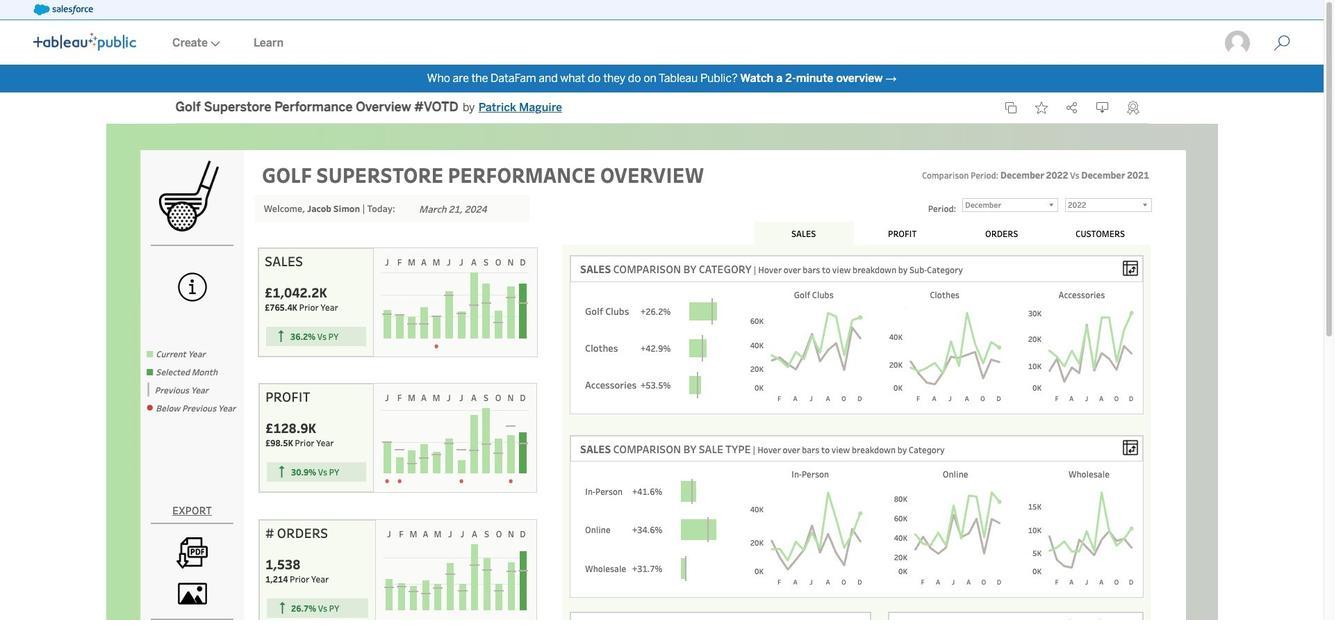 Task type: vqa. For each thing, say whether or not it's contained in the screenshot.
2nd See All link
no



Task type: locate. For each thing, give the bounding box(es) containing it.
go to search image
[[1257, 35, 1308, 51]]

salesforce logo image
[[33, 4, 93, 15]]

favorite button image
[[1035, 101, 1048, 114]]



Task type: describe. For each thing, give the bounding box(es) containing it.
create image
[[208, 41, 220, 47]]

nominate for viz of the day image
[[1127, 101, 1140, 115]]

make a copy image
[[1005, 101, 1017, 114]]

jacob.simon6557 image
[[1224, 29, 1252, 57]]

logo image
[[33, 33, 136, 51]]



